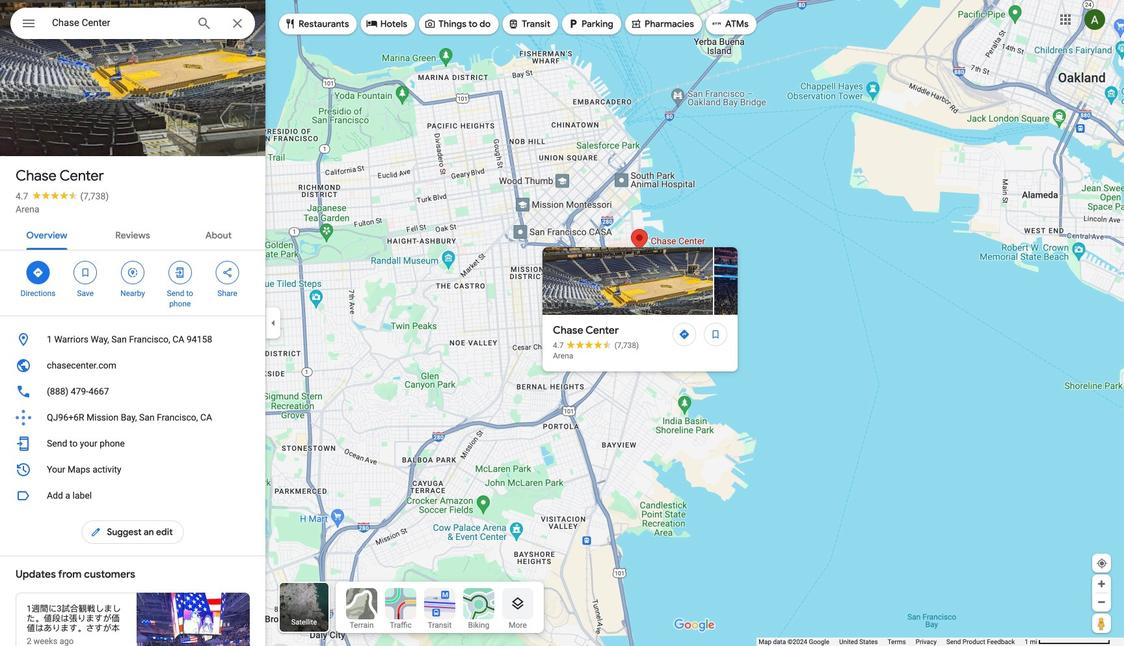 Task type: describe. For each thing, give the bounding box(es) containing it.
photo image
[[543, 247, 713, 315]]

actions for chase center region
[[0, 251, 266, 316]]

arena element
[[553, 351, 574, 361]]

google maps element
[[0, 0, 1125, 646]]

zoom out image
[[1097, 598, 1107, 607]]

information for chase center region
[[0, 327, 266, 483]]

4.7 stars image
[[28, 191, 80, 199]]

photo of chase center image
[[0, 0, 266, 178]]

tab list inside google maps element
[[0, 219, 266, 250]]

chase center main content
[[0, 0, 266, 646]]

none field inside chase center field
[[52, 15, 186, 31]]

none search field inside google maps element
[[10, 8, 255, 43]]



Task type: vqa. For each thing, say whether or not it's contained in the screenshot.
TERMS on the right
no



Task type: locate. For each thing, give the bounding box(es) containing it.
zoom in image
[[1097, 579, 1107, 589]]

None search field
[[10, 8, 255, 43]]

4.7 stars 7,738 reviews image
[[553, 340, 639, 351]]

chase center element
[[553, 323, 619, 338]]

show street view coverage image
[[1093, 614, 1112, 633]]

collapse side panel image
[[266, 316, 281, 330]]

Chase Center field
[[10, 8, 255, 43]]

7,738 reviews element
[[80, 191, 109, 202]]

tab list
[[0, 219, 266, 250]]

chase center tooltip
[[543, 247, 1125, 372]]

google account: augustus odena  
(augustus@adept.ai) image
[[1085, 9, 1106, 30]]

show your location image
[[1097, 558, 1108, 570]]

video image
[[715, 247, 885, 315]]

None field
[[52, 15, 186, 31]]



